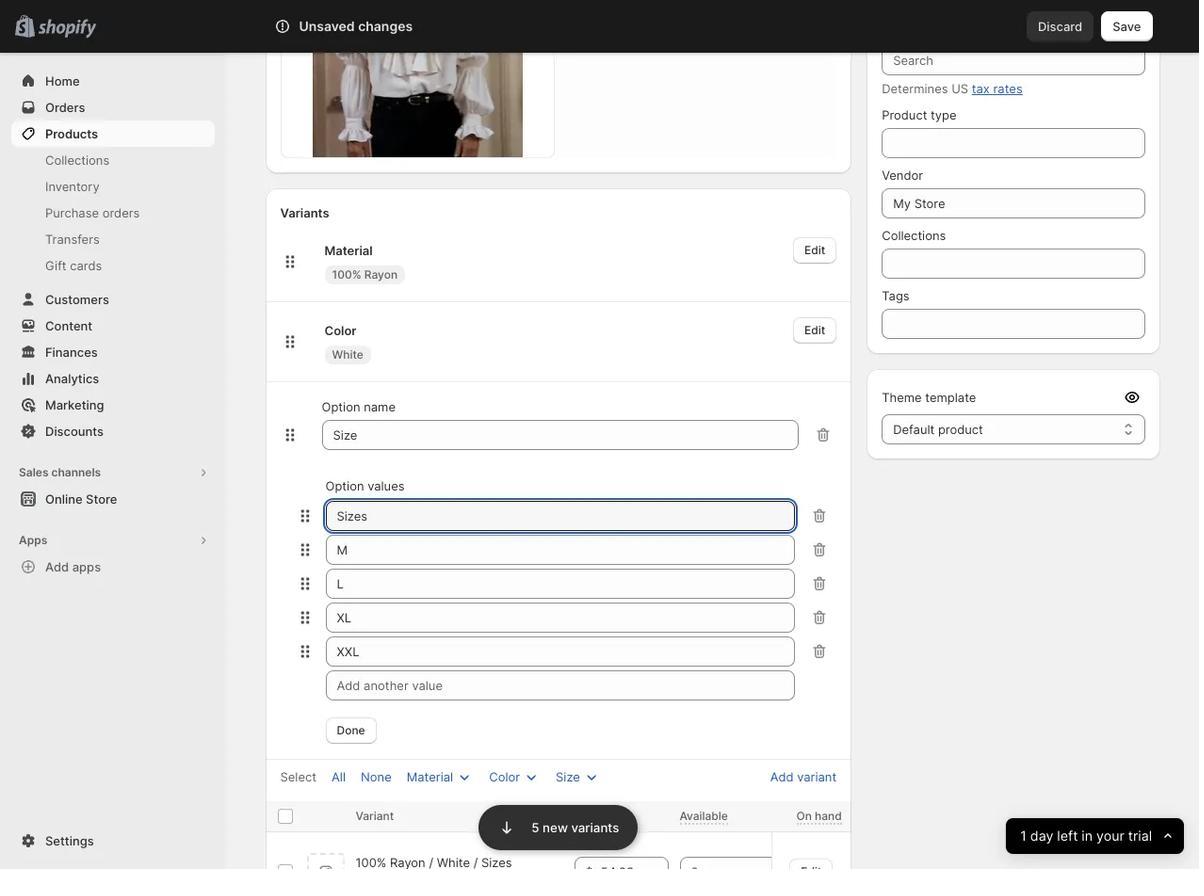 Task type: describe. For each thing, give the bounding box(es) containing it.
size
[[556, 770, 580, 785]]

products
[[45, 126, 98, 141]]

customers link
[[11, 286, 215, 313]]

name
[[364, 400, 396, 415]]

analytics
[[45, 371, 99, 386]]

transfers
[[45, 232, 100, 247]]

discounts
[[45, 424, 104, 439]]

Tags text field
[[882, 309, 1145, 339]]

save button
[[1102, 11, 1153, 41]]

left
[[1057, 828, 1078, 845]]

5
[[532, 821, 540, 836]]

edit for color
[[805, 324, 826, 338]]

collections link
[[11, 147, 215, 173]]

trial
[[1129, 828, 1152, 845]]

material button
[[396, 765, 485, 791]]

color button
[[478, 765, 552, 791]]

content link
[[11, 313, 215, 339]]

settings link
[[11, 828, 215, 855]]

none button
[[350, 765, 403, 791]]

5 new variants button
[[479, 804, 638, 851]]

all button
[[320, 765, 357, 791]]

option name
[[322, 400, 396, 415]]

discounts link
[[11, 418, 215, 445]]

unsaved changes
[[299, 18, 413, 34]]

Style text field
[[322, 421, 799, 451]]

Vendor text field
[[882, 188, 1145, 219]]

values
[[368, 479, 405, 494]]

add variant button
[[759, 762, 848, 794]]

variants
[[280, 206, 329, 221]]

product
[[939, 422, 984, 437]]

0 horizontal spatial material
[[325, 243, 373, 259]]

rates
[[994, 81, 1023, 96]]

tags
[[882, 288, 910, 303]]

add apps button
[[11, 554, 215, 581]]

discard
[[1039, 19, 1083, 34]]

marketing
[[45, 398, 104, 413]]

tax
[[972, 81, 990, 96]]

purchase
[[45, 205, 99, 221]]

purchase orders link
[[11, 200, 215, 226]]

edit button for color
[[793, 318, 837, 344]]

day
[[1030, 828, 1054, 845]]

add for add apps
[[45, 560, 69, 575]]

all
[[332, 770, 346, 785]]

Product category text field
[[882, 45, 1145, 75]]

Collections text field
[[882, 249, 1145, 279]]

sales channels
[[19, 466, 101, 480]]

transfers link
[[11, 226, 215, 253]]

material inside material dropdown button
[[407, 770, 453, 785]]

in
[[1082, 828, 1093, 845]]

5 new variants
[[532, 821, 619, 836]]

home
[[45, 74, 80, 89]]

inventory
[[45, 179, 100, 194]]

customers
[[45, 292, 109, 307]]

determines us tax rates
[[882, 81, 1023, 96]]

theme template
[[882, 390, 977, 405]]

online
[[45, 492, 83, 507]]

done button
[[326, 718, 377, 745]]

product type
[[882, 107, 957, 123]]

1 day left in your trial
[[1020, 828, 1152, 845]]

orders
[[45, 100, 85, 115]]

product
[[882, 107, 928, 123]]

done
[[337, 724, 365, 738]]

finances
[[45, 345, 98, 360]]

home link
[[11, 68, 215, 94]]

purchase orders
[[45, 205, 140, 221]]

add for add variant
[[771, 770, 794, 785]]

variants
[[571, 821, 619, 836]]

save
[[1113, 19, 1142, 34]]

1
[[1020, 828, 1027, 845]]

Add another value text field
[[326, 536, 796, 566]]

finances link
[[11, 339, 215, 366]]

changes
[[358, 18, 413, 34]]

option for option name
[[322, 400, 360, 415]]

on hand
[[797, 810, 842, 824]]

option for option values
[[326, 479, 364, 494]]



Task type: locate. For each thing, give the bounding box(es) containing it.
cards
[[70, 258, 102, 273]]

apps button
[[11, 528, 215, 554]]

1 horizontal spatial color
[[489, 770, 520, 785]]

add inside button
[[771, 770, 794, 785]]

options element
[[356, 856, 512, 870]]

1 horizontal spatial collections
[[882, 228, 947, 243]]

select
[[280, 770, 317, 785]]

analytics link
[[11, 366, 215, 392]]

search
[[358, 19, 398, 34]]

marketing link
[[11, 392, 215, 418]]

option values
[[326, 479, 405, 494]]

0 vertical spatial edit button
[[793, 238, 837, 264]]

add left the apps
[[45, 560, 69, 575]]

add apps
[[45, 560, 101, 575]]

edit
[[805, 243, 826, 258], [805, 324, 826, 338]]

on
[[797, 810, 812, 824]]

price
[[574, 810, 602, 824]]

settings
[[45, 834, 94, 849]]

material
[[325, 243, 373, 259], [407, 770, 453, 785]]

1 day left in your trial button
[[1006, 819, 1185, 855]]

gift cards
[[45, 258, 102, 273]]

determines
[[882, 81, 949, 96]]

100% rayon
[[332, 268, 398, 282]]

1 vertical spatial collections
[[882, 228, 947, 243]]

sales channels button
[[11, 460, 215, 486]]

variant
[[356, 810, 394, 824]]

Product type text field
[[882, 128, 1145, 158]]

collections up inventory
[[45, 153, 109, 168]]

type
[[931, 107, 957, 123]]

available
[[680, 810, 728, 824]]

content
[[45, 319, 93, 334]]

orders
[[102, 205, 140, 221]]

sales
[[19, 466, 49, 480]]

edit button for material
[[793, 238, 837, 264]]

us
[[952, 81, 969, 96]]

1 vertical spatial add
[[771, 770, 794, 785]]

material up the 100%
[[325, 243, 373, 259]]

0 horizontal spatial collections
[[45, 153, 109, 168]]

option left name
[[322, 400, 360, 415]]

vendor
[[882, 168, 924, 183]]

100%
[[332, 268, 362, 282]]

0 horizontal spatial color
[[325, 324, 357, 339]]

add
[[45, 560, 69, 575], [771, 770, 794, 785]]

2 edit from the top
[[805, 324, 826, 338]]

none
[[361, 770, 392, 785]]

collections
[[45, 153, 109, 168], [882, 228, 947, 243]]

online store button
[[0, 486, 226, 513]]

orders link
[[11, 94, 215, 121]]

tax rates link
[[972, 81, 1023, 96]]

0 vertical spatial color
[[325, 324, 357, 339]]

0 vertical spatial option
[[322, 400, 360, 415]]

0 vertical spatial collections
[[45, 153, 109, 168]]

default product
[[894, 422, 984, 437]]

store
[[86, 492, 117, 507]]

1 vertical spatial material
[[407, 770, 453, 785]]

None text field
[[326, 502, 796, 532], [326, 570, 796, 600], [326, 502, 796, 532], [326, 570, 796, 600]]

apps
[[19, 533, 47, 548]]

add left variant
[[771, 770, 794, 785]]

0 vertical spatial material
[[325, 243, 373, 259]]

apps
[[72, 560, 101, 575]]

edit button
[[793, 238, 837, 264], [793, 318, 837, 344]]

1 edit button from the top
[[793, 238, 837, 264]]

1 vertical spatial option
[[326, 479, 364, 494]]

0 vertical spatial add
[[45, 560, 69, 575]]

variant
[[797, 770, 837, 785]]

add variant
[[771, 770, 837, 785]]

collections down vendor
[[882, 228, 947, 243]]

1 horizontal spatial add
[[771, 770, 794, 785]]

1 vertical spatial color
[[489, 770, 520, 785]]

None number field
[[680, 858, 757, 870]]

online store
[[45, 492, 117, 507]]

theme
[[882, 390, 922, 405]]

white
[[332, 348, 364, 362]]

material right none button
[[407, 770, 453, 785]]

2 edit button from the top
[[793, 318, 837, 344]]

gift cards link
[[11, 253, 215, 279]]

collections inside the "collections" link
[[45, 153, 109, 168]]

search button
[[327, 11, 873, 41]]

shopify image
[[38, 20, 96, 38]]

hand
[[815, 810, 842, 824]]

1 vertical spatial edit
[[805, 324, 826, 338]]

channels
[[51, 466, 101, 480]]

new
[[543, 821, 568, 836]]

1 edit from the top
[[805, 243, 826, 258]]

Add another value text field
[[326, 671, 796, 701]]

template
[[926, 390, 977, 405]]

inventory link
[[11, 173, 215, 200]]

default
[[894, 422, 935, 437]]

0 vertical spatial edit
[[805, 243, 826, 258]]

edit for material
[[805, 243, 826, 258]]

None text field
[[326, 603, 796, 634], [326, 637, 796, 668], [326, 603, 796, 634], [326, 637, 796, 668]]

1 horizontal spatial material
[[407, 770, 453, 785]]

add inside button
[[45, 560, 69, 575]]

size button
[[545, 765, 612, 791]]

$ text field
[[601, 858, 669, 870]]

color left the size
[[489, 770, 520, 785]]

discard button
[[1027, 11, 1094, 41]]

1 vertical spatial edit button
[[793, 318, 837, 344]]

color inside dropdown button
[[489, 770, 520, 785]]

option left 'values'
[[326, 479, 364, 494]]

rayon
[[365, 268, 398, 282]]

online store link
[[11, 486, 215, 513]]

color up white
[[325, 324, 357, 339]]

products link
[[11, 121, 215, 147]]

0 horizontal spatial add
[[45, 560, 69, 575]]

option
[[322, 400, 360, 415], [326, 479, 364, 494]]



Task type: vqa. For each thing, say whether or not it's contained in the screenshot.
POINT OF SALE link
no



